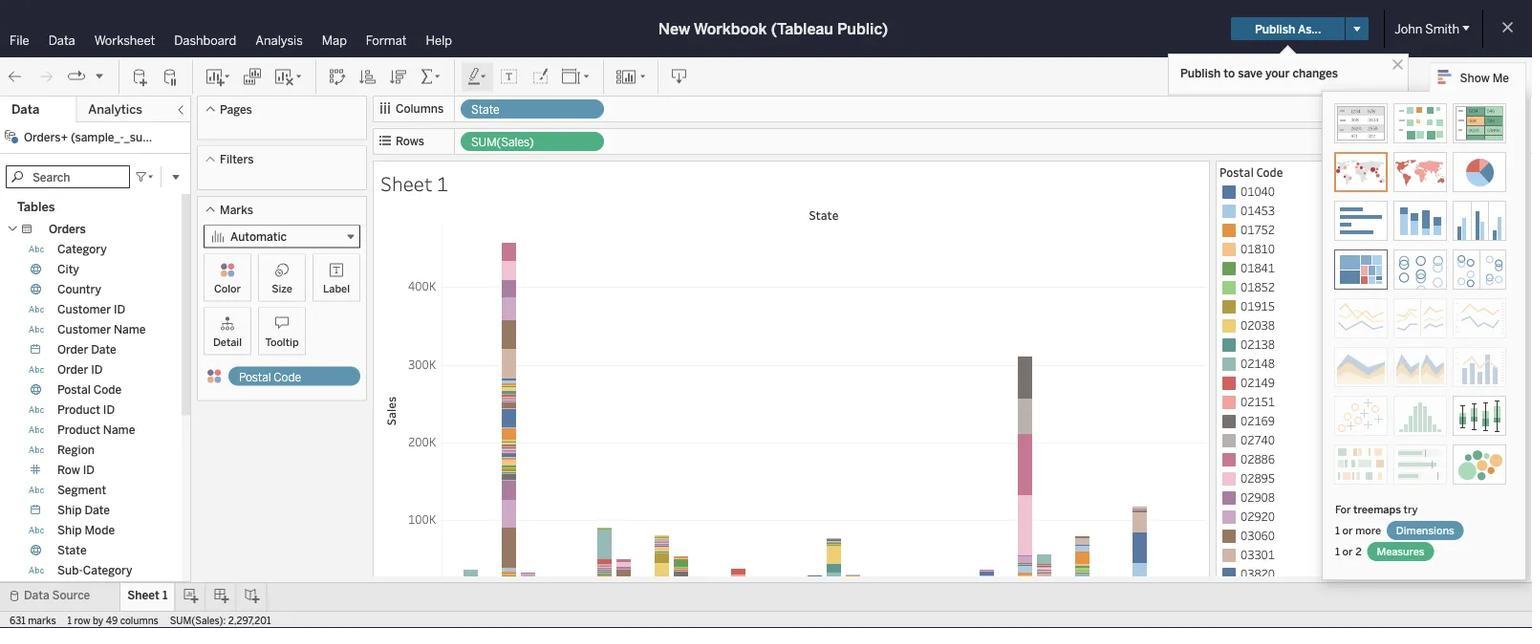 Task type: describe. For each thing, give the bounding box(es) containing it.
publish for publish as...
[[1255, 22, 1296, 36]]

1 vertical spatial sheet 1
[[127, 588, 168, 602]]

49
[[106, 615, 118, 626]]

(tableau
[[771, 20, 834, 38]]

sub-category
[[57, 564, 132, 577]]

id for row id
[[83, 463, 95, 477]]

columns
[[396, 102, 444, 116]]

order for order date
[[57, 343, 88, 357]]

1 for 1 or more
[[1336, 524, 1340, 537]]

detail
[[213, 336, 242, 349]]

1 horizontal spatial postal code
[[239, 370, 301, 384]]

1 vertical spatial sheet
[[127, 588, 160, 602]]

undo image
[[6, 67, 25, 87]]

product for product name
[[57, 423, 100, 437]]

02740
[[1241, 432, 1275, 448]]

order date
[[57, 343, 116, 357]]

or for more
[[1343, 524, 1353, 537]]

row
[[57, 463, 80, 477]]

label
[[323, 282, 350, 295]]

show me button
[[1430, 62, 1527, 92]]

(sample_-
[[71, 130, 124, 144]]

ship for ship date
[[57, 503, 82, 517]]

2 vertical spatial state
[[57, 544, 87, 557]]

02151
[[1241, 394, 1275, 410]]

workbook
[[694, 20, 767, 38]]

03301
[[1241, 547, 1275, 563]]

analysis
[[256, 33, 303, 48]]

more
[[1356, 524, 1382, 537]]

duplicate image
[[243, 67, 262, 87]]

0 vertical spatial data
[[48, 33, 75, 48]]

or for 2
[[1343, 545, 1353, 558]]

row
[[74, 615, 90, 626]]

orders
[[49, 222, 86, 236]]

for
[[1336, 503, 1351, 516]]

close image
[[1389, 55, 1407, 74]]

try
[[1404, 503, 1418, 516]]

smith
[[1426, 21, 1460, 36]]

pause auto updates image
[[162, 67, 181, 87]]

01852 option
[[1220, 278, 1351, 297]]

02920
[[1241, 509, 1275, 524]]

0 vertical spatial sheet 1
[[381, 170, 448, 196]]

recommended image
[[1335, 152, 1388, 192]]

02169
[[1241, 413, 1275, 429]]

marks
[[28, 615, 56, 626]]

1 for 1 row by 49 columns
[[67, 615, 72, 626]]

measures
[[1377, 545, 1425, 558]]

2 horizontal spatial postal code
[[1220, 164, 1283, 180]]

source
[[52, 588, 90, 602]]

02151 option
[[1220, 393, 1351, 412]]

sorted ascending by sum of sales within state image
[[359, 67, 378, 87]]

mode
[[85, 523, 115, 537]]

1 horizontal spatial state
[[471, 103, 500, 117]]

01915
[[1241, 298, 1275, 314]]

2,297,201
[[228, 615, 271, 626]]

2 horizontal spatial code
[[1257, 164, 1283, 180]]

02740 option
[[1220, 431, 1351, 450]]

02908
[[1241, 490, 1275, 505]]

worksheet
[[94, 33, 155, 48]]

publish as... button
[[1231, 17, 1345, 40]]

file
[[10, 33, 29, 48]]

swap rows and columns image
[[328, 67, 347, 87]]

(1))
[[191, 130, 210, 144]]

sum(sales):
[[170, 615, 226, 626]]

1 horizontal spatial replay animation image
[[94, 70, 105, 82]]

id for customer id
[[114, 303, 125, 316]]

segment
[[57, 483, 106, 497]]

columns
[[120, 615, 159, 626]]

2
[[1356, 545, 1362, 558]]

data source
[[24, 588, 90, 602]]

ship for ship mode
[[57, 523, 82, 537]]

analytics
[[88, 102, 142, 117]]

download image
[[670, 67, 689, 87]]

sum(sales): 2,297,201
[[170, 615, 271, 626]]

02169 option
[[1220, 412, 1351, 431]]

new data source image
[[131, 67, 150, 87]]

02886 option
[[1220, 450, 1351, 469]]

02038 option
[[1220, 316, 1351, 336]]

publish for publish to save your changes
[[1181, 66, 1221, 80]]

redo image
[[36, 67, 55, 87]]

john
[[1395, 21, 1423, 36]]

Search text field
[[6, 165, 130, 188]]

1 for 1 or 2
[[1336, 545, 1340, 558]]

ship date
[[57, 503, 110, 517]]

02886
[[1241, 451, 1275, 467]]

02148
[[1241, 356, 1275, 371]]

dimensions
[[1397, 524, 1455, 537]]

date for order date
[[91, 343, 116, 357]]

city
[[57, 262, 79, 276]]

marks. press enter to open the view data window.. use arrow keys to navigate data visualization elements. image
[[442, 225, 1379, 599]]

order id
[[57, 363, 103, 377]]

new
[[659, 20, 690, 38]]

product for product id
[[57, 403, 100, 417]]

country
[[57, 283, 101, 296]]

name for product name
[[103, 423, 135, 437]]

0 horizontal spatial replay animation image
[[67, 67, 86, 86]]



Task type: vqa. For each thing, say whether or not it's contained in the screenshot.
01040
yes



Task type: locate. For each thing, give the bounding box(es) containing it.
0 vertical spatial sheet
[[381, 170, 433, 196]]

0 vertical spatial name
[[114, 323, 146, 337]]

postal code up product id at left
[[57, 383, 122, 397]]

publish
[[1255, 22, 1296, 36], [1181, 66, 1221, 80]]

id
[[114, 303, 125, 316], [91, 363, 103, 377], [103, 403, 115, 417], [83, 463, 95, 477]]

publish inside button
[[1255, 22, 1296, 36]]

0 horizontal spatial sheet
[[127, 588, 160, 602]]

color
[[214, 282, 241, 295]]

code up product id at left
[[93, 383, 122, 397]]

product name
[[57, 423, 135, 437]]

02149 option
[[1220, 374, 1351, 393]]

0 horizontal spatial publish
[[1181, 66, 1221, 80]]

publish left to
[[1181, 66, 1221, 80]]

to
[[1224, 66, 1236, 80]]

format
[[366, 33, 407, 48]]

sheet down rows
[[381, 170, 433, 196]]

2 horizontal spatial postal
[[1220, 164, 1254, 180]]

collapse image
[[175, 104, 186, 116]]

1 horizontal spatial postal
[[239, 370, 271, 384]]

2 horizontal spatial state
[[809, 207, 839, 223]]

01453 option
[[1220, 202, 1351, 221]]

03060 option
[[1220, 527, 1351, 546]]

postal code
[[1220, 164, 1283, 180], [239, 370, 301, 384], [57, 383, 122, 397]]

02148 option
[[1220, 355, 1351, 374]]

customer for customer name
[[57, 323, 111, 337]]

or left "2"
[[1343, 545, 1353, 558]]

category up city
[[57, 242, 107, 256]]

01852
[[1241, 279, 1275, 295]]

clear sheet image
[[273, 67, 304, 87]]

0 horizontal spatial sheet 1
[[127, 588, 168, 602]]

sheet
[[381, 170, 433, 196], [127, 588, 160, 602]]

publish left as... in the right of the page
[[1255, 22, 1296, 36]]

2 or from the top
[[1343, 545, 1353, 558]]

date
[[91, 343, 116, 357], [85, 503, 110, 517]]

row id
[[57, 463, 95, 477]]

2 order from the top
[[57, 363, 88, 377]]

sorted descending by sum of sales within state image
[[389, 67, 408, 87]]

orders+
[[24, 130, 68, 144]]

1 vertical spatial publish
[[1181, 66, 1221, 80]]

02138
[[1241, 337, 1275, 352]]

0 horizontal spatial state
[[57, 544, 87, 557]]

code
[[1257, 164, 1283, 180], [274, 370, 301, 384], [93, 383, 122, 397]]

your
[[1266, 66, 1290, 80]]

ship down segment
[[57, 503, 82, 517]]

show/hide cards image
[[616, 67, 646, 87]]

1 or 2
[[1336, 545, 1365, 558]]

totals image
[[420, 67, 443, 87]]

0 vertical spatial publish
[[1255, 22, 1296, 36]]

0 vertical spatial state
[[471, 103, 500, 117]]

postal down tooltip
[[239, 370, 271, 384]]

sheet 1
[[381, 170, 448, 196], [127, 588, 168, 602]]

01040 option
[[1220, 183, 1351, 202]]

1 vertical spatial name
[[103, 423, 135, 437]]

data up 631 marks
[[24, 588, 49, 602]]

02138 option
[[1220, 336, 1351, 355]]

03301 option
[[1220, 546, 1351, 565]]

1 vertical spatial product
[[57, 423, 100, 437]]

pages
[[220, 102, 252, 116]]

sheet 1 up columns
[[127, 588, 168, 602]]

john smith
[[1395, 21, 1460, 36]]

ship mode
[[57, 523, 115, 537]]

as...
[[1298, 22, 1322, 36]]

1 horizontal spatial sheet 1
[[381, 170, 448, 196]]

id for product id
[[103, 403, 115, 417]]

name
[[114, 323, 146, 337], [103, 423, 135, 437]]

new worksheet image
[[205, 67, 231, 87]]

data up redo icon
[[48, 33, 75, 48]]

1 customer from the top
[[57, 303, 111, 316]]

03820 option
[[1220, 565, 1351, 584]]

1 vertical spatial or
[[1343, 545, 1353, 558]]

id right row
[[83, 463, 95, 477]]

order up order id
[[57, 343, 88, 357]]

show
[[1461, 71, 1490, 84]]

state
[[471, 103, 500, 117], [809, 207, 839, 223], [57, 544, 87, 557]]

date for ship date
[[85, 503, 110, 517]]

product up region
[[57, 423, 100, 437]]

03060
[[1241, 528, 1275, 544]]

replay animation image right redo icon
[[67, 67, 86, 86]]

show mark labels image
[[500, 67, 519, 87]]

name down product id at left
[[103, 423, 135, 437]]

0 vertical spatial category
[[57, 242, 107, 256]]

0 horizontal spatial postal code
[[57, 383, 122, 397]]

format workbook image
[[531, 67, 550, 87]]

fit image
[[561, 67, 592, 87]]

sheet 1 down rows
[[381, 170, 448, 196]]

postal code up "01040"
[[1220, 164, 1283, 180]]

0 vertical spatial customer
[[57, 303, 111, 316]]

1 ship from the top
[[57, 503, 82, 517]]

name down customer id
[[114, 323, 146, 337]]

01752 option
[[1220, 221, 1351, 240]]

changes
[[1293, 66, 1339, 80]]

02908 option
[[1220, 489, 1351, 508]]

01915 option
[[1220, 297, 1351, 316]]

02895 option
[[1220, 469, 1351, 489]]

1 vertical spatial state
[[809, 207, 839, 223]]

marks
[[220, 203, 253, 217]]

new workbook (tableau public)
[[659, 20, 888, 38]]

replay animation image
[[67, 67, 86, 86], [94, 70, 105, 82]]

show me
[[1461, 71, 1510, 84]]

1 or from the top
[[1343, 524, 1353, 537]]

treemaps
[[1354, 503, 1402, 516]]

0 vertical spatial or
[[1343, 524, 1353, 537]]

1 vertical spatial order
[[57, 363, 88, 377]]

01453
[[1241, 203, 1275, 218]]

name for customer name
[[114, 323, 146, 337]]

customer for customer id
[[57, 303, 111, 316]]

data
[[48, 33, 75, 48], [11, 102, 39, 117], [24, 588, 49, 602]]

2 vertical spatial data
[[24, 588, 49, 602]]

filters
[[220, 153, 254, 166]]

product
[[57, 403, 100, 417], [57, 423, 100, 437]]

0 vertical spatial date
[[91, 343, 116, 357]]

customer name
[[57, 323, 146, 337]]

customer up 'order date'
[[57, 323, 111, 337]]

01040
[[1241, 184, 1275, 199]]

help
[[426, 33, 452, 48]]

1 horizontal spatial code
[[274, 370, 301, 384]]

1 product from the top
[[57, 403, 100, 417]]

02149
[[1241, 375, 1275, 391]]

2 customer from the top
[[57, 323, 111, 337]]

1
[[437, 170, 448, 196], [1336, 524, 1340, 537], [1336, 545, 1340, 558], [162, 588, 168, 602], [67, 615, 72, 626]]

me
[[1493, 71, 1510, 84]]

02038
[[1241, 317, 1275, 333]]

02920 option
[[1220, 508, 1351, 527]]

replay animation image up analytics on the top left of page
[[94, 70, 105, 82]]

customer id
[[57, 303, 125, 316]]

size
[[272, 282, 292, 295]]

product up product name
[[57, 403, 100, 417]]

or
[[1343, 524, 1353, 537], [1343, 545, 1353, 558]]

product id
[[57, 403, 115, 417]]

map
[[322, 33, 347, 48]]

highlight image
[[467, 67, 489, 87]]

1 vertical spatial category
[[83, 564, 132, 577]]

1 vertical spatial data
[[11, 102, 39, 117]]

01841
[[1241, 260, 1275, 276]]

1 row by 49 columns
[[67, 615, 159, 626]]

data down undo image in the left top of the page
[[11, 102, 39, 117]]

dashboard
[[174, 33, 236, 48]]

1 vertical spatial date
[[85, 503, 110, 517]]

id for order id
[[91, 363, 103, 377]]

0 vertical spatial order
[[57, 343, 88, 357]]

1 horizontal spatial publish
[[1255, 22, 1296, 36]]

orders+ (sample_-_superstore (1))
[[24, 130, 210, 144]]

id up product name
[[103, 403, 115, 417]]

01810
[[1241, 241, 1275, 257]]

0 vertical spatial product
[[57, 403, 100, 417]]

for treemaps try
[[1336, 503, 1418, 516]]

2 product from the top
[[57, 423, 100, 437]]

ship down ship date
[[57, 523, 82, 537]]

order for order id
[[57, 363, 88, 377]]

code up "01040"
[[1257, 164, 1283, 180]]

1 order from the top
[[57, 343, 88, 357]]

2 ship from the top
[[57, 523, 82, 537]]

tooltip
[[265, 336, 299, 349]]

postal down order id
[[57, 383, 91, 397]]

1 or more
[[1336, 524, 1384, 537]]

date down customer name
[[91, 343, 116, 357]]

save
[[1238, 66, 1263, 80]]

0 vertical spatial ship
[[57, 503, 82, 517]]

region
[[57, 443, 95, 457]]

0 horizontal spatial code
[[93, 383, 122, 397]]

631
[[10, 615, 26, 626]]

postal up "01040"
[[1220, 164, 1254, 180]]

or left "more"
[[1343, 524, 1353, 537]]

by
[[93, 615, 103, 626]]

631 marks
[[10, 615, 56, 626]]

03820
[[1241, 566, 1275, 582]]

sub-
[[57, 564, 83, 577]]

code down tooltip
[[274, 370, 301, 384]]

_superstore
[[124, 130, 188, 144]]

1 horizontal spatial sheet
[[381, 170, 433, 196]]

01752
[[1241, 222, 1275, 238]]

1 vertical spatial customer
[[57, 323, 111, 337]]

ship
[[57, 503, 82, 517], [57, 523, 82, 537]]

category down mode on the left of page
[[83, 564, 132, 577]]

id down 'order date'
[[91, 363, 103, 377]]

order down 'order date'
[[57, 363, 88, 377]]

public)
[[838, 20, 888, 38]]

tables
[[17, 199, 55, 215]]

rows
[[396, 134, 424, 148]]

postal code down tooltip
[[239, 370, 301, 384]]

customer down country
[[57, 303, 111, 316]]

customer
[[57, 303, 111, 316], [57, 323, 111, 337]]

id up customer name
[[114, 303, 125, 316]]

publish to save your changes
[[1181, 66, 1339, 80]]

01841 option
[[1220, 259, 1351, 278]]

0 horizontal spatial postal
[[57, 383, 91, 397]]

sheet up columns
[[127, 588, 160, 602]]

01810 option
[[1220, 240, 1351, 259]]

02895
[[1241, 470, 1275, 486]]

date up mode on the left of page
[[85, 503, 110, 517]]

1 vertical spatial ship
[[57, 523, 82, 537]]



